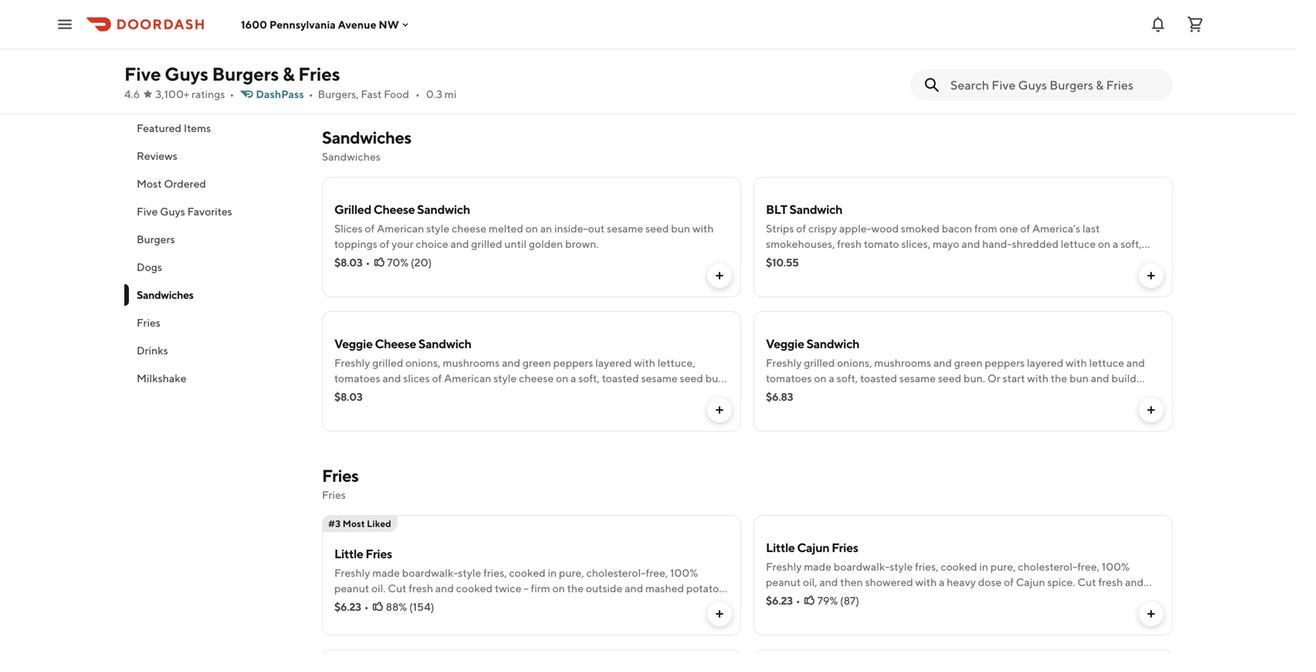 Task type: vqa. For each thing, say whether or not it's contained in the screenshot.
Acai Thing 'Acai'
no



Task type: describe. For each thing, give the bounding box(es) containing it.
featured
[[137, 122, 182, 134]]

88%
[[386, 601, 407, 613]]

peppers inside veggie sandwich freshly grilled onions, mushrooms and green peppers layered with lettuce and tomatoes on a soft, toasted sesame seed bun. or start with the bun and build your own from scratch. not a veggie burger.
[[985, 357, 1026, 369]]

toppings.
[[398, 49, 444, 62]]

avenue
[[338, 18, 377, 31]]

american-
[[335, 34, 387, 46]]

your inside veggie sandwich freshly grilled onions, mushrooms and green peppers layered with lettuce and tomatoes on a soft, toasted sesame seed bun. or start with the bun and build your own from scratch. not a veggie burger.
[[766, 387, 788, 400]]

burgers,
[[318, 88, 359, 100]]

hand-
[[983, 238, 1013, 250]]

favorite
[[359, 49, 396, 62]]

100% inside little cajun fries freshly made boardwalk-style fries, cooked in pure, cholesterol-free, 100% peanut oil, and then showered with a heavy dose of cajun spice. cut fresh and cooked twice – firm on the outside and mashed potato on the inside.
[[1102, 561, 1130, 573]]

strips
[[766, 222, 795, 235]]

#3 most liked
[[328, 518, 392, 529]]

a inside little cajun fries freshly made boardwalk-style fries, cooked in pure, cholesterol-free, 100% peanut oil, and then showered with a heavy dose of cajun spice. cut fresh and cooked twice – firm on the outside and mashed potato on the inside.
[[940, 576, 945, 589]]

notification bell image
[[1150, 15, 1168, 34]]

green inside veggie sandwich freshly grilled onions, mushrooms and green peppers layered with lettuce and tomatoes on a soft, toasted sesame seed bun. or start with the bun and build your own from scratch. not a veggie burger.
[[955, 357, 983, 369]]

reviews button
[[124, 142, 304, 170]]

golden
[[529, 238, 563, 250]]

caramelized
[[577, 18, 636, 31]]

hot
[[377, 18, 394, 31]]

$6.23 for 88%
[[335, 601, 361, 613]]

mashed inside little cajun fries freshly made boardwalk-style fries, cooked in pure, cholesterol-free, 100% peanut oil, and then showered with a heavy dose of cajun spice. cut fresh and cooked twice – firm on the outside and mashed potato on the inside.
[[956, 591, 995, 604]]

wood inside all-beef hot dog, split and grilled lengthwise for a caramelized exterior, american-style cheese on top, a layer of apple-wood smoked bacon and any of your favorite toppings.
[[563, 34, 591, 46]]

cheese for veggie
[[375, 336, 417, 351]]

little for cajun
[[766, 540, 795, 555]]

grilled cheese sandwich slices of american style cheese melted on an inside-out sesame seed bun with toppings of your choice and grilled until golden brown.
[[335, 202, 714, 250]]

beef
[[353, 18, 375, 31]]

america's
[[1033, 222, 1081, 235]]

crispy
[[809, 222, 838, 235]]

dashpass •
[[256, 88, 313, 100]]

cholesterol- inside little cajun fries freshly made boardwalk-style fries, cooked in pure, cholesterol-free, 100% peanut oil, and then showered with a heavy dose of cajun spice. cut fresh and cooked twice – firm on the outside and mashed potato on the inside.
[[1019, 561, 1078, 573]]

sandwich inside the 'veggie cheese sandwich freshly grilled onions, mushrooms and green peppers layered with lettuce, tomatoes and slices of american style cheese on a soft, toasted sesame seed bun. or start with the bun and cheese and build your own from scratch. not a veggie burger.'
[[419, 336, 472, 351]]

five for five guys favorites
[[137, 205, 158, 218]]

potato inside little fries freshly made boardwalk-style fries, cooked in pure, cholesterol-free, 100% peanut oil. cut fresh and cooked twice – firm on the outside and mashed potato on the inside.
[[687, 582, 719, 595]]

sandwich inside veggie sandwich freshly grilled onions, mushrooms and green peppers layered with lettuce and tomatoes on a soft, toasted sesame seed bun. or start with the bun and build your own from scratch. not a veggie burger.
[[807, 336, 860, 351]]

dashpass
[[256, 88, 304, 100]]

of up smokehouses,
[[797, 222, 807, 235]]

peppers inside the 'veggie cheese sandwich freshly grilled onions, mushrooms and green peppers layered with lettuce, tomatoes and slices of american style cheese on a soft, toasted sesame seed bun. or start with the bun and cheese and build your own from scratch. not a veggie burger.'
[[554, 357, 594, 369]]

smoked inside all-beef hot dog, split and grilled lengthwise for a caramelized exterior, american-style cheese on top, a layer of apple-wood smoked bacon and any of your favorite toppings.
[[593, 34, 631, 46]]

your inside the 'grilled cheese sandwich slices of american style cheese melted on an inside-out sesame seed bun with toppings of your choice and grilled until golden brown.'
[[392, 238, 414, 250]]

green inside the 'veggie cheese sandwich freshly grilled onions, mushrooms and green peppers layered with lettuce, tomatoes and slices of american style cheese on a soft, toasted sesame seed bun. or start with the bun and cheese and build your own from scratch. not a veggie burger.'
[[523, 357, 551, 369]]

bacon inside blt sandwich strips of crispy apple-wood smoked bacon from one of america's last smokehouses, fresh tomato slices, mayo and hand-shredded lettuce on a soft, toasted sesame seed bun.
[[942, 222, 973, 235]]

add item to cart image for sandwich
[[714, 270, 726, 282]]

style inside the 'veggie cheese sandwich freshly grilled onions, mushrooms and green peppers layered with lettuce, tomatoes and slices of american style cheese on a soft, toasted sesame seed bun. or start with the bun and cheese and build your own from scratch. not a veggie burger.'
[[494, 372, 517, 385]]

lettuce inside blt sandwich strips of crispy apple-wood smoked bacon from one of america's last smokehouses, fresh tomato slices, mayo and hand-shredded lettuce on a soft, toasted sesame seed bun.
[[1061, 238, 1097, 250]]

fresh inside little fries freshly made boardwalk-style fries, cooked in pure, cholesterol-free, 100% peanut oil. cut fresh and cooked twice – firm on the outside and mashed potato on the inside.
[[409, 582, 434, 595]]

dog,
[[396, 18, 418, 31]]

dogs
[[137, 261, 162, 274]]

veggie cheese sandwich freshly grilled onions, mushrooms and green peppers layered with lettuce, tomatoes and slices of american style cheese on a soft, toasted sesame seed bun. or start with the bun and cheese and build your own from scratch. not a veggie burger.
[[335, 336, 728, 416]]

toppings
[[335, 238, 378, 250]]

layered inside veggie sandwich freshly grilled onions, mushrooms and green peppers layered with lettuce and tomatoes on a soft, toasted sesame seed bun. or start with the bun and build your own from scratch. not a veggie burger.
[[1028, 357, 1064, 369]]

twice inside little fries freshly made boardwalk-style fries, cooked in pure, cholesterol-free, 100% peanut oil. cut fresh and cooked twice – firm on the outside and mashed potato on the inside.
[[495, 582, 522, 595]]

not inside the 'veggie cheese sandwich freshly grilled onions, mushrooms and green peppers layered with lettuce, tomatoes and slices of american style cheese on a soft, toasted sesame seed bun. or start with the bun and cheese and build your own from scratch. not a veggie burger.'
[[656, 387, 675, 400]]

toasted inside the 'veggie cheese sandwich freshly grilled onions, mushrooms and green peppers layered with lettuce, tomatoes and slices of american style cheese on a soft, toasted sesame seed bun. or start with the bun and cheese and build your own from scratch. not a veggie burger.'
[[602, 372, 639, 385]]

inside. inside little cajun fries freshly made boardwalk-style fries, cooked in pure, cholesterol-free, 100% peanut oil, and then showered with a heavy dose of cajun spice. cut fresh and cooked twice – firm on the outside and mashed potato on the inside.
[[1065, 591, 1097, 604]]

burgers, fast food • 0.3 mi
[[318, 88, 457, 100]]

bun. inside veggie sandwich freshly grilled onions, mushrooms and green peppers layered with lettuce and tomatoes on a soft, toasted sesame seed bun. or start with the bun and build your own from scratch. not a veggie burger.
[[964, 372, 986, 385]]

from inside blt sandwich strips of crispy apple-wood smoked bacon from one of america's last smokehouses, fresh tomato slices, mayo and hand-shredded lettuce on a soft, toasted sesame seed bun.
[[975, 222, 998, 235]]

soft, inside blt sandwich strips of crispy apple-wood smoked bacon from one of america's last smokehouses, fresh tomato slices, mayo and hand-shredded lettuce on a soft, toasted sesame seed bun.
[[1121, 238, 1143, 250]]

one
[[1000, 222, 1019, 235]]

4.6
[[124, 88, 140, 100]]

tomatoes for cheese
[[335, 372, 381, 385]]

sesame inside veggie sandwich freshly grilled onions, mushrooms and green peppers layered with lettuce and tomatoes on a soft, toasted sesame seed bun. or start with the bun and build your own from scratch. not a veggie burger.
[[900, 372, 937, 385]]

$6.83
[[766, 391, 794, 403]]

last
[[1083, 222, 1101, 235]]

toasted inside veggie sandwich freshly grilled onions, mushrooms and green peppers layered with lettuce and tomatoes on a soft, toasted sesame seed bun. or start with the bun and build your own from scratch. not a veggie burger.
[[861, 372, 898, 385]]

food
[[384, 88, 409, 100]]

3,100+
[[156, 88, 189, 100]]

blt
[[766, 202, 788, 217]]

3,100+ ratings •
[[156, 88, 234, 100]]

outside inside little fries freshly made boardwalk-style fries, cooked in pure, cholesterol-free, 100% peanut oil. cut fresh and cooked twice – firm on the outside and mashed potato on the inside.
[[586, 582, 623, 595]]

reviews
[[137, 149, 178, 162]]

Item Search search field
[[951, 76, 1161, 93]]

exterior,
[[638, 18, 678, 31]]

milkshake button
[[124, 365, 304, 392]]

0 vertical spatial burgers
[[212, 63, 279, 85]]

• down toppings
[[366, 256, 370, 269]]

top,
[[464, 34, 483, 46]]

tomatoes for sandwich
[[766, 372, 813, 385]]

out
[[588, 222, 605, 235]]

build inside the 'veggie cheese sandwich freshly grilled onions, mushrooms and green peppers layered with lettuce, tomatoes and slices of american style cheese on a soft, toasted sesame seed bun. or start with the bun and cheese and build your own from scratch. not a veggie burger.'
[[516, 387, 542, 400]]

firm inside little cajun fries freshly made boardwalk-style fries, cooked in pure, cholesterol-free, 100% peanut oil, and then showered with a heavy dose of cajun spice. cut fresh and cooked twice – firm on the outside and mashed potato on the inside.
[[841, 591, 861, 604]]

shredded
[[1013, 238, 1059, 250]]

start inside the 'veggie cheese sandwich freshly grilled onions, mushrooms and green peppers layered with lettuce, tomatoes and slices of american style cheese on a soft, toasted sesame seed bun. or start with the bun and cheese and build your own from scratch. not a veggie burger.'
[[350, 387, 372, 400]]

or inside veggie sandwich freshly grilled onions, mushrooms and green peppers layered with lettuce and tomatoes on a soft, toasted sesame seed bun. or start with the bun and build your own from scratch. not a veggie burger.
[[988, 372, 1001, 385]]

burgers button
[[124, 226, 304, 253]]

most ordered button
[[124, 170, 304, 198]]

70% (20)
[[387, 256, 432, 269]]

• left 79%
[[796, 595, 801, 607]]

drinks
[[137, 344, 168, 357]]

five guys burgers & fries
[[124, 63, 340, 85]]

mashed inside little fries freshly made boardwalk-style fries, cooked in pure, cholesterol-free, 100% peanut oil. cut fresh and cooked twice – firm on the outside and mashed potato on the inside.
[[646, 582, 685, 595]]

bun inside the 'grilled cheese sandwich slices of american style cheese melted on an inside-out sesame seed bun with toppings of your choice and grilled until golden brown.'
[[672, 222, 691, 235]]

veggie inside veggie sandwich freshly grilled onions, mushrooms and green peppers layered with lettuce and tomatoes on a soft, toasted sesame seed bun. or start with the bun and build your own from scratch. not a veggie burger.
[[908, 387, 941, 400]]

slices,
[[902, 238, 931, 250]]

liked
[[367, 518, 392, 529]]

milkshake
[[137, 372, 187, 385]]

of up toppings
[[365, 222, 375, 235]]

made inside little cajun fries freshly made boardwalk-style fries, cooked in pure, cholesterol-free, 100% peanut oil, and then showered with a heavy dose of cajun spice. cut fresh and cooked twice – firm on the outside and mashed potato on the inside.
[[804, 561, 832, 573]]

(154)
[[409, 601, 435, 613]]

featured items button
[[124, 114, 304, 142]]

onions, inside veggie sandwich freshly grilled onions, mushrooms and green peppers layered with lettuce and tomatoes on a soft, toasted sesame seed bun. or start with the bun and build your own from scratch. not a veggie burger.
[[838, 357, 873, 369]]

ratings
[[192, 88, 225, 100]]

most inside button
[[137, 177, 162, 190]]

layered inside the 'veggie cheese sandwich freshly grilled onions, mushrooms and green peppers layered with lettuce, tomatoes and slices of american style cheese on a soft, toasted sesame seed bun. or start with the bun and cheese and build your own from scratch. not a veggie burger.'
[[596, 357, 632, 369]]

inside-
[[555, 222, 588, 235]]

soft, inside veggie sandwich freshly grilled onions, mushrooms and green peppers layered with lettuce and tomatoes on a soft, toasted sesame seed bun. or start with the bun and build your own from scratch. not a veggie burger.
[[837, 372, 859, 385]]

1 horizontal spatial cajun
[[1017, 576, 1046, 589]]

$8.03 for $8.03 •
[[335, 256, 363, 269]]

sandwiches for sandwiches
[[137, 289, 194, 301]]

$10.55
[[766, 256, 799, 269]]

$6.23 for 79%
[[766, 595, 793, 607]]

1 horizontal spatial most
[[343, 518, 365, 529]]

favorites
[[187, 205, 232, 218]]

the inside the 'veggie cheese sandwich freshly grilled onions, mushrooms and green peppers layered with lettuce, tomatoes and slices of american style cheese on a soft, toasted sesame seed bun. or start with the bun and cheese and build your own from scratch. not a veggie burger.'
[[398, 387, 414, 400]]

add item to cart image for freshly grilled onions, mushrooms and green peppers layered with lettuce, tomatoes and slices of american style cheese on a soft, toasted sesame seed bun. or start with the bun and cheese and build your own from scratch. not a veggie burger.
[[714, 404, 726, 416]]

fast
[[361, 88, 382, 100]]

burgers inside button
[[137, 233, 175, 246]]

lettuce inside veggie sandwich freshly grilled onions, mushrooms and green peppers layered with lettuce and tomatoes on a soft, toasted sesame seed bun. or start with the bun and build your own from scratch. not a veggie burger.
[[1090, 357, 1125, 369]]

79%
[[818, 595, 838, 607]]

100% inside little fries freshly made boardwalk-style fries, cooked in pure, cholesterol-free, 100% peanut oil. cut fresh and cooked twice – firm on the outside and mashed potato on the inside.
[[671, 567, 698, 579]]

guys for favorites
[[160, 205, 185, 218]]

melted
[[489, 222, 524, 235]]

79% (87)
[[818, 595, 860, 607]]

of inside the 'veggie cheese sandwich freshly grilled onions, mushrooms and green peppers layered with lettuce, tomatoes and slices of american style cheese on a soft, toasted sesame seed bun. or start with the bun and cheese and build your own from scratch. not a veggie burger.'
[[432, 372, 442, 385]]

mushrooms inside veggie sandwich freshly grilled onions, mushrooms and green peppers layered with lettuce and tomatoes on a soft, toasted sesame seed bun. or start with the bun and build your own from scratch. not a veggie burger.
[[875, 357, 932, 369]]

$8.03 •
[[335, 256, 370, 269]]

the inside veggie sandwich freshly grilled onions, mushrooms and green peppers layered with lettuce and tomatoes on a soft, toasted sesame seed bun. or start with the bun and build your own from scratch. not a veggie burger.
[[1051, 372, 1068, 385]]

lettuce,
[[658, 357, 696, 369]]

style inside little cajun fries freshly made boardwalk-style fries, cooked in pure, cholesterol-free, 100% peanut oil, and then showered with a heavy dose of cajun spice. cut fresh and cooked twice – firm on the outside and mashed potato on the inside.
[[890, 561, 913, 573]]

grilled inside the 'grilled cheese sandwich slices of american style cheese melted on an inside-out sesame seed bun with toppings of your choice and grilled until golden brown.'
[[472, 238, 503, 250]]

&
[[283, 63, 295, 85]]

most ordered
[[137, 177, 206, 190]]

add item to cart image for strips
[[1146, 270, 1158, 282]]

bun. inside the 'veggie cheese sandwich freshly grilled onions, mushrooms and green peppers layered with lettuce, tomatoes and slices of american style cheese on a soft, toasted sesame seed bun. or start with the bun and cheese and build your own from scratch. not a veggie burger.'
[[706, 372, 728, 385]]

layer
[[493, 34, 517, 46]]

1600 pennsylvania avenue nw button
[[241, 18, 412, 31]]

fries inside little cajun fries freshly made boardwalk-style fries, cooked in pure, cholesterol-free, 100% peanut oil, and then showered with a heavy dose of cajun spice. cut fresh and cooked twice – firm on the outside and mashed potato on the inside.
[[832, 540, 859, 555]]

sandwich inside the 'grilled cheese sandwich slices of american style cheese melted on an inside-out sesame seed bun with toppings of your choice and grilled until golden brown.'
[[417, 202, 470, 217]]

own inside veggie sandwich freshly grilled onions, mushrooms and green peppers layered with lettuce and tomatoes on a soft, toasted sesame seed bun. or start with the bun and build your own from scratch. not a veggie burger.
[[790, 387, 811, 400]]

1600
[[241, 18, 267, 31]]

add item to cart image for little fries
[[714, 608, 726, 620]]

smoked inside blt sandwich strips of crispy apple-wood smoked bacon from one of america's last smokehouses, fresh tomato slices, mayo and hand-shredded lettuce on a soft, toasted sesame seed bun.
[[902, 222, 940, 235]]

a inside blt sandwich strips of crispy apple-wood smoked bacon from one of america's last smokehouses, fresh tomato slices, mayo and hand-shredded lettuce on a soft, toasted sesame seed bun.
[[1113, 238, 1119, 250]]

american inside the 'grilled cheese sandwich slices of american style cheese melted on an inside-out sesame seed bun with toppings of your choice and grilled until golden brown.'
[[377, 222, 424, 235]]

own inside the 'veggie cheese sandwich freshly grilled onions, mushrooms and green peppers layered with lettuce, tomatoes and slices of american style cheese on a soft, toasted sesame seed bun. or start with the bun and cheese and build your own from scratch. not a veggie burger.'
[[568, 387, 589, 400]]

add item to cart image for fries
[[1146, 608, 1158, 620]]

• left 88% on the left
[[364, 601, 369, 613]]

oil.
[[372, 582, 386, 595]]

brown.
[[566, 238, 599, 250]]

build inside veggie sandwich freshly grilled onions, mushrooms and green peppers layered with lettuce and tomatoes on a soft, toasted sesame seed bun. or start with the bun and build your own from scratch. not a veggie burger.
[[1112, 372, 1137, 385]]

veggie for veggie cheese sandwich
[[335, 336, 373, 351]]

all-
[[335, 18, 353, 31]]

blt sandwich strips of crispy apple-wood smoked bacon from one of america's last smokehouses, fresh tomato slices, mayo and hand-shredded lettuce on a soft, toasted sesame seed bun.
[[766, 202, 1143, 266]]

five guys favorites button
[[124, 198, 304, 226]]

sandwiches inside sandwiches sandwiches
[[322, 150, 381, 163]]

pure, inside little fries freshly made boardwalk-style fries, cooked in pure, cholesterol-free, 100% peanut oil. cut fresh and cooked twice – firm on the outside and mashed potato on the inside.
[[559, 567, 585, 579]]

88% (154)
[[386, 601, 435, 613]]

wood inside blt sandwich strips of crispy apple-wood smoked bacon from one of america's last smokehouses, fresh tomato slices, mayo and hand-shredded lettuce on a soft, toasted sesame seed bun.
[[872, 222, 899, 235]]

cut inside little fries freshly made boardwalk-style fries, cooked in pure, cholesterol-free, 100% peanut oil. cut fresh and cooked twice – firm on the outside and mashed potato on the inside.
[[388, 582, 407, 595]]

scratch. inside veggie sandwich freshly grilled onions, mushrooms and green peppers layered with lettuce and tomatoes on a soft, toasted sesame seed bun. or start with the bun and build your own from scratch. not a veggie burger.
[[839, 387, 877, 400]]

and inside the 'grilled cheese sandwich slices of american style cheese melted on an inside-out sesame seed bun with toppings of your choice and grilled until golden brown.'
[[451, 238, 469, 250]]

little fries freshly made boardwalk-style fries, cooked in pure, cholesterol-free, 100% peanut oil. cut fresh and cooked twice – firm on the outside and mashed potato on the inside.
[[335, 547, 719, 610]]

your inside all-beef hot dog, split and grilled lengthwise for a caramelized exterior, american-style cheese on top, a layer of apple-wood smoked bacon and any of your favorite toppings.
[[335, 49, 356, 62]]

grilled inside the 'veggie cheese sandwich freshly grilled onions, mushrooms and green peppers layered with lettuce, tomatoes and slices of american style cheese on a soft, toasted sesame seed bun. or start with the bun and cheese and build your own from scratch. not a veggie burger.'
[[373, 357, 404, 369]]

all-beef hot dog, split and grilled lengthwise for a caramelized exterior, american-style cheese on top, a layer of apple-wood smoked bacon and any of your favorite toppings.
[[335, 18, 716, 62]]



Task type: locate. For each thing, give the bounding box(es) containing it.
0 horizontal spatial cajun
[[798, 540, 830, 555]]

0 horizontal spatial burgers
[[137, 233, 175, 246]]

cajun left spice.
[[1017, 576, 1046, 589]]

open menu image
[[56, 15, 74, 34]]

burgers up the dashpass
[[212, 63, 279, 85]]

start inside veggie sandwich freshly grilled onions, mushrooms and green peppers layered with lettuce and tomatoes on a soft, toasted sesame seed bun. or start with the bun and build your own from scratch. not a veggie burger.
[[1003, 372, 1026, 385]]

apple- up tomato
[[840, 222, 872, 235]]

for
[[553, 18, 567, 31]]

1 horizontal spatial toasted
[[766, 253, 804, 266]]

0 horizontal spatial most
[[137, 177, 162, 190]]

cheese up slices
[[375, 336, 417, 351]]

made up oil.
[[373, 567, 400, 579]]

free, inside little fries freshly made boardwalk-style fries, cooked in pure, cholesterol-free, 100% peanut oil. cut fresh and cooked twice – firm on the outside and mashed potato on the inside.
[[646, 567, 668, 579]]

peanut left oil,
[[766, 576, 801, 589]]

• left burgers,
[[309, 88, 313, 100]]

oil,
[[804, 576, 818, 589]]

1 horizontal spatial in
[[980, 561, 989, 573]]

1 horizontal spatial veggie
[[766, 336, 805, 351]]

bacon up mayo
[[942, 222, 973, 235]]

cut inside little cajun fries freshly made boardwalk-style fries, cooked in pure, cholesterol-free, 100% peanut oil, and then showered with a heavy dose of cajun spice. cut fresh and cooked twice – firm on the outside and mashed potato on the inside.
[[1078, 576, 1097, 589]]

0 vertical spatial guys
[[165, 63, 209, 85]]

cholesterol- inside little fries freshly made boardwalk-style fries, cooked in pure, cholesterol-free, 100% peanut oil. cut fresh and cooked twice – firm on the outside and mashed potato on the inside.
[[587, 567, 646, 579]]

0 vertical spatial or
[[988, 372, 1001, 385]]

0 horizontal spatial bun
[[417, 387, 436, 400]]

tomatoes inside veggie sandwich freshly grilled onions, mushrooms and green peppers layered with lettuce and tomatoes on a soft, toasted sesame seed bun. or start with the bun and build your own from scratch. not a veggie burger.
[[766, 372, 813, 385]]

2 horizontal spatial fresh
[[1099, 576, 1124, 589]]

fries inside fries fries
[[322, 489, 346, 501]]

0 horizontal spatial $6.23
[[335, 601, 361, 613]]

burger. inside the 'veggie cheese sandwich freshly grilled onions, mushrooms and green peppers layered with lettuce, tomatoes and slices of american style cheese on a soft, toasted sesame seed bun. or start with the bun and cheese and build your own from scratch. not a veggie burger.'
[[335, 403, 369, 416]]

2 $8.03 from the top
[[335, 391, 363, 403]]

fresh inside blt sandwich strips of crispy apple-wood smoked bacon from one of america's last smokehouses, fresh tomato slices, mayo and hand-shredded lettuce on a soft, toasted sesame seed bun.
[[838, 238, 862, 250]]

2 onions, from the left
[[838, 357, 873, 369]]

add item to cart image
[[714, 404, 726, 416], [1146, 404, 1158, 416], [714, 608, 726, 620]]

of inside little cajun fries freshly made boardwalk-style fries, cooked in pure, cholesterol-free, 100% peanut oil, and then showered with a heavy dose of cajun spice. cut fresh and cooked twice – firm on the outside and mashed potato on the inside.
[[1005, 576, 1015, 589]]

1 vertical spatial smoked
[[902, 222, 940, 235]]

five down the most ordered
[[137, 205, 158, 218]]

1 horizontal spatial 100%
[[1102, 561, 1130, 573]]

1 horizontal spatial smoked
[[902, 222, 940, 235]]

guys down the most ordered
[[160, 205, 185, 218]]

sesame
[[607, 222, 644, 235], [806, 253, 842, 266], [642, 372, 678, 385], [900, 372, 937, 385]]

0 vertical spatial five
[[124, 63, 161, 85]]

1 horizontal spatial cholesterol-
[[1019, 561, 1078, 573]]

soft, inside the 'veggie cheese sandwich freshly grilled onions, mushrooms and green peppers layered with lettuce, tomatoes and slices of american style cheese on a soft, toasted sesame seed bun. or start with the bun and cheese and build your own from scratch. not a veggie burger.'
[[579, 372, 600, 385]]

choice
[[416, 238, 449, 250]]

cajun
[[798, 540, 830, 555], [1017, 576, 1046, 589]]

$8.03
[[335, 256, 363, 269], [335, 391, 363, 403]]

0 vertical spatial apple-
[[531, 34, 563, 46]]

cajun up oil,
[[798, 540, 830, 555]]

layered
[[596, 357, 632, 369], [1028, 357, 1064, 369]]

70%
[[387, 256, 409, 269]]

smoked up slices,
[[902, 222, 940, 235]]

$6.23 left 88% on the left
[[335, 601, 361, 613]]

0 vertical spatial lettuce
[[1061, 238, 1097, 250]]

with inside the 'grilled cheese sandwich slices of american style cheese melted on an inside-out sesame seed bun with toppings of your choice and grilled until golden brown.'
[[693, 222, 714, 235]]

peanut left oil.
[[335, 582, 369, 595]]

$6.23 • left 79%
[[766, 595, 801, 607]]

pure, inside little cajun fries freshly made boardwalk-style fries, cooked in pure, cholesterol-free, 100% peanut oil, and then showered with a heavy dose of cajun spice. cut fresh and cooked twice – firm on the outside and mashed potato on the inside.
[[991, 561, 1016, 573]]

1 own from the left
[[568, 387, 589, 400]]

veggie sandwich freshly grilled onions, mushrooms and green peppers layered with lettuce and tomatoes on a soft, toasted sesame seed bun. or start with the bun and build your own from scratch. not a veggie burger.
[[766, 336, 1146, 400]]

start
[[1003, 372, 1026, 385], [350, 387, 372, 400]]

veggie
[[685, 387, 718, 400], [908, 387, 941, 400]]

cheese inside all-beef hot dog, split and grilled lengthwise for a caramelized exterior, american-style cheese on top, a layer of apple-wood smoked bacon and any of your favorite toppings.
[[412, 34, 447, 46]]

showered
[[866, 576, 914, 589]]

$6.23
[[766, 595, 793, 607], [335, 601, 361, 613]]

0 horizontal spatial twice
[[495, 582, 522, 595]]

five guys favorites
[[137, 205, 232, 218]]

1 horizontal spatial wood
[[872, 222, 899, 235]]

2 horizontal spatial bun.
[[964, 372, 986, 385]]

1600 pennsylvania avenue nw
[[241, 18, 399, 31]]

cholesterol-
[[1019, 561, 1078, 573], [587, 567, 646, 579]]

1 horizontal spatial burger.
[[943, 387, 978, 400]]

1 horizontal spatial fresh
[[838, 238, 862, 250]]

0 horizontal spatial or
[[335, 387, 348, 400]]

on inside veggie sandwich freshly grilled onions, mushrooms and green peppers layered with lettuce and tomatoes on a soft, toasted sesame seed bun. or start with the bun and build your own from scratch. not a veggie burger.
[[815, 372, 827, 385]]

1 horizontal spatial bun
[[672, 222, 691, 235]]

fries button
[[124, 309, 304, 337]]

apple- down the for
[[531, 34, 563, 46]]

1 horizontal spatial –
[[834, 591, 839, 604]]

1 horizontal spatial outside
[[896, 591, 933, 604]]

1 vertical spatial build
[[516, 387, 542, 400]]

boardwalk- inside little fries freshly made boardwalk-style fries, cooked in pure, cholesterol-free, 100% peanut oil. cut fresh and cooked twice – firm on the outside and mashed potato on the inside.
[[402, 567, 458, 579]]

1 peppers from the left
[[554, 357, 594, 369]]

1 green from the left
[[523, 357, 551, 369]]

split
[[420, 18, 441, 31]]

grilled
[[335, 202, 372, 217]]

1 tomatoes from the left
[[335, 372, 381, 385]]

peppers
[[554, 357, 594, 369], [985, 357, 1026, 369]]

and inside blt sandwich strips of crispy apple-wood smoked bacon from one of america's last smokehouses, fresh tomato slices, mayo and hand-shredded lettuce on a soft, toasted sesame seed bun.
[[962, 238, 981, 250]]

slices
[[335, 222, 363, 235]]

of right dose
[[1005, 576, 1015, 589]]

five for five guys burgers & fries
[[124, 63, 161, 85]]

on inside blt sandwich strips of crispy apple-wood smoked bacon from one of america's last smokehouses, fresh tomato slices, mayo and hand-shredded lettuce on a soft, toasted sesame seed bun.
[[1099, 238, 1111, 250]]

smoked down caramelized
[[593, 34, 631, 46]]

sandwiches up grilled
[[322, 150, 381, 163]]

fresh up (154)
[[409, 582, 434, 595]]

sandwiches for sandwiches sandwiches
[[322, 127, 412, 148]]

apple- inside all-beef hot dog, split and grilled lengthwise for a caramelized exterior, american-style cheese on top, a layer of apple-wood smoked bacon and any of your favorite toppings.
[[531, 34, 563, 46]]

$6.23 left 79%
[[766, 595, 793, 607]]

mushrooms inside the 'veggie cheese sandwich freshly grilled onions, mushrooms and green peppers layered with lettuce, tomatoes and slices of american style cheese on a soft, toasted sesame seed bun. or start with the bun and cheese and build your own from scratch. not a veggie burger.'
[[443, 357, 500, 369]]

0 horizontal spatial scratch.
[[616, 387, 654, 400]]

sandwiches down dogs
[[137, 289, 194, 301]]

smokehouses,
[[766, 238, 836, 250]]

bacon down exterior,
[[634, 34, 664, 46]]

0 horizontal spatial apple-
[[531, 34, 563, 46]]

from inside veggie sandwich freshly grilled onions, mushrooms and green peppers layered with lettuce and tomatoes on a soft, toasted sesame seed bun. or start with the bun and build your own from scratch. not a veggie burger.
[[813, 387, 836, 400]]

0 horizontal spatial in
[[548, 567, 557, 579]]

add item to cart image
[[1146, 66, 1158, 78], [714, 270, 726, 282], [1146, 270, 1158, 282], [1146, 608, 1158, 620]]

1 horizontal spatial scratch.
[[839, 387, 877, 400]]

most right #3
[[343, 518, 365, 529]]

(20)
[[411, 256, 432, 269]]

own
[[568, 387, 589, 400], [790, 387, 811, 400]]

mi
[[445, 88, 457, 100]]

fresh down crispy at the right of page
[[838, 238, 862, 250]]

five inside button
[[137, 205, 158, 218]]

fries
[[298, 63, 340, 85], [137, 316, 161, 329], [322, 466, 359, 486], [322, 489, 346, 501], [832, 540, 859, 555], [366, 547, 392, 561]]

peanut inside little fries freshly made boardwalk-style fries, cooked in pure, cholesterol-free, 100% peanut oil. cut fresh and cooked twice – firm on the outside and mashed potato on the inside.
[[335, 582, 369, 595]]

bun.
[[870, 253, 892, 266], [706, 372, 728, 385], [964, 372, 986, 385]]

2 mushrooms from the left
[[875, 357, 932, 369]]

or inside the 'veggie cheese sandwich freshly grilled onions, mushrooms and green peppers layered with lettuce, tomatoes and slices of american style cheese on a soft, toasted sesame seed bun. or start with the bun and cheese and build your own from scratch. not a veggie burger.'
[[335, 387, 348, 400]]

grilled inside veggie sandwich freshly grilled onions, mushrooms and green peppers layered with lettuce and tomatoes on a soft, toasted sesame seed bun. or start with the bun and build your own from scratch. not a veggie burger.
[[804, 357, 835, 369]]

ordered
[[164, 177, 206, 190]]

2 scratch. from the left
[[839, 387, 877, 400]]

cheese
[[374, 202, 415, 217], [375, 336, 417, 351]]

lettuce
[[1061, 238, 1097, 250], [1090, 357, 1125, 369]]

and
[[443, 18, 462, 31], [666, 34, 685, 46], [451, 238, 469, 250], [962, 238, 981, 250], [502, 357, 521, 369], [934, 357, 953, 369], [1127, 357, 1146, 369], [383, 372, 401, 385], [1092, 372, 1110, 385], [438, 387, 457, 400], [496, 387, 514, 400], [820, 576, 839, 589], [1126, 576, 1144, 589], [436, 582, 454, 595], [625, 582, 644, 595], [935, 591, 954, 604]]

freshly inside little cajun fries freshly made boardwalk-style fries, cooked in pure, cholesterol-free, 100% peanut oil, and then showered with a heavy dose of cajun spice. cut fresh and cooked twice – firm on the outside and mashed potato on the inside.
[[766, 561, 802, 573]]

2 tomatoes from the left
[[766, 372, 813, 385]]

100%
[[1102, 561, 1130, 573], [671, 567, 698, 579]]

0 horizontal spatial cholesterol-
[[587, 567, 646, 579]]

0 vertical spatial sandwiches
[[322, 127, 412, 148]]

featured items
[[137, 122, 211, 134]]

– inside little fries freshly made boardwalk-style fries, cooked in pure, cholesterol-free, 100% peanut oil. cut fresh and cooked twice – firm on the outside and mashed potato on the inside.
[[524, 582, 529, 595]]

0 horizontal spatial outside
[[586, 582, 623, 595]]

heavy
[[947, 576, 977, 589]]

1 vertical spatial sandwiches
[[322, 150, 381, 163]]

burger.
[[943, 387, 978, 400], [335, 403, 369, 416]]

fries inside button
[[137, 316, 161, 329]]

tomatoes left slices
[[335, 372, 381, 385]]

veggie for veggie sandwich
[[766, 336, 805, 351]]

seed inside veggie sandwich freshly grilled onions, mushrooms and green peppers layered with lettuce and tomatoes on a soft, toasted sesame seed bun. or start with the bun and build your own from scratch. not a veggie burger.
[[939, 372, 962, 385]]

tomato
[[864, 238, 900, 250]]

0 horizontal spatial american
[[377, 222, 424, 235]]

sandwich
[[417, 202, 470, 217], [790, 202, 843, 217], [419, 336, 472, 351], [807, 336, 860, 351]]

1 horizontal spatial layered
[[1028, 357, 1064, 369]]

1 veggie from the left
[[685, 387, 718, 400]]

little inside little cajun fries freshly made boardwalk-style fries, cooked in pure, cholesterol-free, 100% peanut oil, and then showered with a heavy dose of cajun spice. cut fresh and cooked twice – firm on the outside and mashed potato on the inside.
[[766, 540, 795, 555]]

0 vertical spatial bun
[[672, 222, 691, 235]]

1 horizontal spatial little
[[766, 540, 795, 555]]

sesame inside the 'veggie cheese sandwich freshly grilled onions, mushrooms and green peppers layered with lettuce, tomatoes and slices of american style cheese on a soft, toasted sesame seed bun. or start with the bun and cheese and build your own from scratch. not a veggie burger.'
[[642, 372, 678, 385]]

items
[[184, 122, 211, 134]]

0 horizontal spatial smoked
[[593, 34, 631, 46]]

0 vertical spatial american
[[377, 222, 424, 235]]

of down lengthwise
[[519, 34, 529, 46]]

0 horizontal spatial boardwalk-
[[402, 567, 458, 579]]

fresh right spice.
[[1099, 576, 1124, 589]]

style inside all-beef hot dog, split and grilled lengthwise for a caramelized exterior, american-style cheese on top, a layer of apple-wood smoked bacon and any of your favorite toppings.
[[387, 34, 410, 46]]

guys
[[165, 63, 209, 85], [160, 205, 185, 218]]

2 green from the left
[[955, 357, 983, 369]]

0 horizontal spatial peanut
[[335, 582, 369, 595]]

slices
[[403, 372, 430, 385]]

1 horizontal spatial from
[[813, 387, 836, 400]]

in inside little fries freshly made boardwalk-style fries, cooked in pure, cholesterol-free, 100% peanut oil. cut fresh and cooked twice – firm on the outside and mashed potato on the inside.
[[548, 567, 557, 579]]

$6.23 • for 79% (87)
[[766, 595, 801, 607]]

veggie inside the 'veggie cheese sandwich freshly grilled onions, mushrooms and green peppers layered with lettuce, tomatoes and slices of american style cheese on a soft, toasted sesame seed bun. or start with the bun and cheese and build your own from scratch. not a veggie burger.'
[[335, 336, 373, 351]]

1 $8.03 from the top
[[335, 256, 363, 269]]

sesame inside blt sandwich strips of crispy apple-wood smoked bacon from one of america's last smokehouses, fresh tomato slices, mayo and hand-shredded lettuce on a soft, toasted sesame seed bun.
[[806, 253, 842, 266]]

0 horizontal spatial green
[[523, 357, 551, 369]]

sandwich inside blt sandwich strips of crispy apple-wood smoked bacon from one of america's last smokehouses, fresh tomato slices, mayo and hand-shredded lettuce on a soft, toasted sesame seed bun.
[[790, 202, 843, 217]]

american inside the 'veggie cheese sandwich freshly grilled onions, mushrooms and green peppers layered with lettuce, tomatoes and slices of american style cheese on a soft, toasted sesame seed bun. or start with the bun and cheese and build your own from scratch. not a veggie burger.'
[[444, 372, 492, 385]]

an
[[541, 222, 553, 235]]

of right slices
[[432, 372, 442, 385]]

guys up 3,100+ ratings •
[[165, 63, 209, 85]]

0 horizontal spatial peppers
[[554, 357, 594, 369]]

1 horizontal spatial inside.
[[1065, 591, 1097, 604]]

little inside little fries freshly made boardwalk-style fries, cooked in pure, cholesterol-free, 100% peanut oil. cut fresh and cooked twice – firm on the outside and mashed potato on the inside.
[[335, 547, 364, 561]]

until
[[505, 238, 527, 250]]

0 horizontal spatial burger.
[[335, 403, 369, 416]]

any
[[687, 34, 704, 46]]

dose
[[979, 576, 1002, 589]]

fresh inside little cajun fries freshly made boardwalk-style fries, cooked in pure, cholesterol-free, 100% peanut oil, and then showered with a heavy dose of cajun spice. cut fresh and cooked twice – firm on the outside and mashed potato on the inside.
[[1099, 576, 1124, 589]]

of right any
[[707, 34, 716, 46]]

0 horizontal spatial fresh
[[409, 582, 434, 595]]

0.3
[[426, 88, 443, 100]]

1 horizontal spatial potato
[[997, 591, 1029, 604]]

then
[[841, 576, 864, 589]]

0 horizontal spatial firm
[[531, 582, 551, 595]]

or
[[988, 372, 1001, 385], [335, 387, 348, 400]]

from
[[975, 222, 998, 235], [591, 387, 614, 400], [813, 387, 836, 400]]

made up oil,
[[804, 561, 832, 573]]

wood up tomato
[[872, 222, 899, 235]]

1 horizontal spatial veggie
[[908, 387, 941, 400]]

american
[[377, 222, 424, 235], [444, 372, 492, 385]]

cut right spice.
[[1078, 576, 1097, 589]]

of right one
[[1021, 222, 1031, 235]]

tomatoes inside the 'veggie cheese sandwich freshly grilled onions, mushrooms and green peppers layered with lettuce, tomatoes and slices of american style cheese on a soft, toasted sesame seed bun. or start with the bun and cheese and build your own from scratch. not a veggie burger.'
[[335, 372, 381, 385]]

1 horizontal spatial mushrooms
[[875, 357, 932, 369]]

1 mushrooms from the left
[[443, 357, 500, 369]]

outside inside little cajun fries freshly made boardwalk-style fries, cooked in pure, cholesterol-free, 100% peanut oil, and then showered with a heavy dose of cajun spice. cut fresh and cooked twice – firm on the outside and mashed potato on the inside.
[[896, 591, 933, 604]]

2 vertical spatial sandwiches
[[137, 289, 194, 301]]

scratch.
[[616, 387, 654, 400], [839, 387, 877, 400]]

freshly inside veggie sandwich freshly grilled onions, mushrooms and green peppers layered with lettuce and tomatoes on a soft, toasted sesame seed bun. or start with the bun and build your own from scratch. not a veggie burger.
[[766, 357, 802, 369]]

1 scratch. from the left
[[616, 387, 654, 400]]

dogs button
[[124, 253, 304, 281]]

firm
[[531, 582, 551, 595], [841, 591, 861, 604]]

0 horizontal spatial –
[[524, 582, 529, 595]]

0 horizontal spatial made
[[373, 567, 400, 579]]

boardwalk- up (154)
[[402, 567, 458, 579]]

0 vertical spatial build
[[1112, 372, 1137, 385]]

not inside veggie sandwich freshly grilled onions, mushrooms and green peppers layered with lettuce and tomatoes on a soft, toasted sesame seed bun. or start with the bun and build your own from scratch. not a veggie burger.
[[879, 387, 898, 400]]

1 veggie from the left
[[335, 336, 373, 351]]

1 not from the left
[[656, 387, 675, 400]]

1 vertical spatial apple-
[[840, 222, 872, 235]]

2 horizontal spatial toasted
[[861, 372, 898, 385]]

1 horizontal spatial free,
[[1078, 561, 1100, 573]]

0 horizontal spatial pure,
[[559, 567, 585, 579]]

on inside the 'veggie cheese sandwich freshly grilled onions, mushrooms and green peppers layered with lettuce, tomatoes and slices of american style cheese on a soft, toasted sesame seed bun. or start with the bun and cheese and build your own from scratch. not a veggie burger.'
[[556, 372, 569, 385]]

1 horizontal spatial burgers
[[212, 63, 279, 85]]

fries fries
[[322, 466, 359, 501]]

outside
[[586, 582, 623, 595], [896, 591, 933, 604]]

2 not from the left
[[879, 387, 898, 400]]

0 horizontal spatial soft,
[[579, 372, 600, 385]]

0 horizontal spatial veggie
[[685, 387, 718, 400]]

freshly inside the 'veggie cheese sandwich freshly grilled onions, mushrooms and green peppers layered with lettuce, tomatoes and slices of american style cheese on a soft, toasted sesame seed bun. or start with the bun and cheese and build your own from scratch. not a veggie burger.'
[[335, 357, 370, 369]]

1 onions, from the left
[[406, 357, 441, 369]]

american right slices
[[444, 372, 492, 385]]

0 items, open order cart image
[[1187, 15, 1205, 34]]

fries inside little fries freshly made boardwalk-style fries, cooked in pure, cholesterol-free, 100% peanut oil. cut fresh and cooked twice – firm on the outside and mashed potato on the inside.
[[366, 547, 392, 561]]

0 vertical spatial start
[[1003, 372, 1026, 385]]

drinks button
[[124, 337, 304, 365]]

1 horizontal spatial soft,
[[837, 372, 859, 385]]

1 vertical spatial most
[[343, 518, 365, 529]]

seed inside the 'veggie cheese sandwich freshly grilled onions, mushrooms and green peppers layered with lettuce, tomatoes and slices of american style cheese on a soft, toasted sesame seed bun. or start with the bun and cheese and build your own from scratch. not a veggie burger.'
[[680, 372, 704, 385]]

2 own from the left
[[790, 387, 811, 400]]

made inside little fries freshly made boardwalk-style fries, cooked in pure, cholesterol-free, 100% peanut oil. cut fresh and cooked twice – firm on the outside and mashed potato on the inside.
[[373, 567, 400, 579]]

potato
[[687, 582, 719, 595], [997, 591, 1029, 604]]

cheese inside the 'veggie cheese sandwich freshly grilled onions, mushrooms and green peppers layered with lettuce, tomatoes and slices of american style cheese on a soft, toasted sesame seed bun. or start with the bun and cheese and build your own from scratch. not a veggie burger.'
[[375, 336, 417, 351]]

$6.23 •
[[766, 595, 801, 607], [335, 601, 369, 613]]

1 horizontal spatial bacon
[[942, 222, 973, 235]]

nw
[[379, 18, 399, 31]]

sandwiches down fast
[[322, 127, 412, 148]]

of up 70% at top left
[[380, 238, 390, 250]]

0 horizontal spatial wood
[[563, 34, 591, 46]]

1 horizontal spatial $6.23
[[766, 595, 793, 607]]

on inside all-beef hot dog, split and grilled lengthwise for a caramelized exterior, american-style cheese on top, a layer of apple-wood smoked bacon and any of your favorite toppings.
[[449, 34, 461, 46]]

0 horizontal spatial toasted
[[602, 372, 639, 385]]

cheese for grilled
[[374, 202, 415, 217]]

bun inside the 'veggie cheese sandwich freshly grilled onions, mushrooms and green peppers layered with lettuce, tomatoes and slices of american style cheese on a soft, toasted sesame seed bun. or start with the bun and cheese and build your own from scratch. not a veggie burger.'
[[417, 387, 436, 400]]

• down the five guys burgers & fries
[[230, 88, 234, 100]]

1 horizontal spatial onions,
[[838, 357, 873, 369]]

burgers up dogs
[[137, 233, 175, 246]]

0 vertical spatial cajun
[[798, 540, 830, 555]]

bun
[[672, 222, 691, 235], [1070, 372, 1089, 385], [417, 387, 436, 400]]

2 layered from the left
[[1028, 357, 1064, 369]]

1 vertical spatial burgers
[[137, 233, 175, 246]]

from inside the 'veggie cheese sandwich freshly grilled onions, mushrooms and green peppers layered with lettuce, tomatoes and slices of american style cheese on a soft, toasted sesame seed bun. or start with the bun and cheese and build your own from scratch. not a veggie burger.'
[[591, 387, 614, 400]]

guys for burgers
[[165, 63, 209, 85]]

bun. inside blt sandwich strips of crispy apple-wood smoked bacon from one of america's last smokehouses, fresh tomato slices, mayo and hand-shredded lettuce on a soft, toasted sesame seed bun.
[[870, 253, 892, 266]]

burgers
[[212, 63, 279, 85], [137, 233, 175, 246]]

cheese right grilled
[[374, 202, 415, 217]]

inside. down spice.
[[1065, 591, 1097, 604]]

0 vertical spatial bacon
[[634, 34, 664, 46]]

1 horizontal spatial not
[[879, 387, 898, 400]]

#3
[[328, 518, 341, 529]]

1 layered from the left
[[596, 357, 632, 369]]

freshly inside little fries freshly made boardwalk-style fries, cooked in pure, cholesterol-free, 100% peanut oil. cut fresh and cooked twice – firm on the outside and mashed potato on the inside.
[[335, 567, 370, 579]]

style inside little fries freshly made boardwalk-style fries, cooked in pure, cholesterol-free, 100% peanut oil. cut fresh and cooked twice – firm on the outside and mashed potato on the inside.
[[458, 567, 482, 579]]

1 horizontal spatial pure,
[[991, 561, 1016, 573]]

1 horizontal spatial start
[[1003, 372, 1026, 385]]

0 vertical spatial cheese
[[374, 202, 415, 217]]

fries, inside little cajun fries freshly made boardwalk-style fries, cooked in pure, cholesterol-free, 100% peanut oil, and then showered with a heavy dose of cajun spice. cut fresh and cooked twice – firm on the outside and mashed potato on the inside.
[[916, 561, 939, 573]]

1 horizontal spatial tomatoes
[[766, 372, 813, 385]]

in inside little cajun fries freshly made boardwalk-style fries, cooked in pure, cholesterol-free, 100% peanut oil, and then showered with a heavy dose of cajun spice. cut fresh and cooked twice – firm on the outside and mashed potato on the inside.
[[980, 561, 989, 573]]

toasted
[[766, 253, 804, 266], [602, 372, 639, 385], [861, 372, 898, 385]]

0 horizontal spatial potato
[[687, 582, 719, 595]]

(87)
[[841, 595, 860, 607]]

2 veggie from the left
[[908, 387, 941, 400]]

bun inside veggie sandwich freshly grilled onions, mushrooms and green peppers layered with lettuce and tomatoes on a soft, toasted sesame seed bun. or start with the bun and build your own from scratch. not a veggie burger.
[[1070, 372, 1089, 385]]

veggie inside veggie sandwich freshly grilled onions, mushrooms and green peppers layered with lettuce and tomatoes on a soft, toasted sesame seed bun. or start with the bun and build your own from scratch. not a veggie burger.
[[766, 336, 805, 351]]

0 horizontal spatial bacon
[[634, 34, 664, 46]]

fries, inside little fries freshly made boardwalk-style fries, cooked in pure, cholesterol-free, 100% peanut oil. cut fresh and cooked twice – firm on the outside and mashed potato on the inside.
[[484, 567, 507, 579]]

tomatoes up $6.83
[[766, 372, 813, 385]]

cut up 88% on the left
[[388, 582, 407, 595]]

1 vertical spatial bun
[[1070, 372, 1089, 385]]

burger. inside veggie sandwich freshly grilled onions, mushrooms and green peppers layered with lettuce and tomatoes on a soft, toasted sesame seed bun. or start with the bun and build your own from scratch. not a veggie burger.
[[943, 387, 978, 400]]

on inside the 'grilled cheese sandwich slices of american style cheese melted on an inside-out sesame seed bun with toppings of your choice and grilled until golden brown.'
[[526, 222, 538, 235]]

1 horizontal spatial made
[[804, 561, 832, 573]]

apple-
[[531, 34, 563, 46], [840, 222, 872, 235]]

twice
[[495, 582, 522, 595], [805, 591, 832, 604]]

0 horizontal spatial from
[[591, 387, 614, 400]]

veggie
[[335, 336, 373, 351], [766, 336, 805, 351]]

inside. down oil.
[[368, 598, 399, 610]]

american up 70% at top left
[[377, 222, 424, 235]]

firm inside little fries freshly made boardwalk-style fries, cooked in pure, cholesterol-free, 100% peanut oil. cut fresh and cooked twice – firm on the outside and mashed potato on the inside.
[[531, 582, 551, 595]]

1 horizontal spatial peanut
[[766, 576, 801, 589]]

veggie inside the 'veggie cheese sandwich freshly grilled onions, mushrooms and green peppers layered with lettuce, tomatoes and slices of american style cheese on a soft, toasted sesame seed bun. or start with the bun and cheese and build your own from scratch. not a veggie burger.'
[[685, 387, 718, 400]]

1 horizontal spatial mashed
[[956, 591, 995, 604]]

the
[[1051, 372, 1068, 385], [398, 387, 414, 400], [567, 582, 584, 595], [878, 591, 894, 604], [1046, 591, 1063, 604], [349, 598, 366, 610]]

$6.23 • left 88% on the left
[[335, 601, 369, 613]]

pure,
[[991, 561, 1016, 573], [559, 567, 585, 579]]

lengthwise
[[497, 18, 551, 31]]

sesame inside the 'grilled cheese sandwich slices of american style cheese melted on an inside-out sesame seed bun with toppings of your choice and grilled until golden brown.'
[[607, 222, 644, 235]]

five up "4.6" in the left of the page
[[124, 63, 161, 85]]

2 veggie from the left
[[766, 336, 805, 351]]

0 horizontal spatial little
[[335, 547, 364, 561]]

• left the "0.3"
[[416, 88, 420, 100]]

0 horizontal spatial cut
[[388, 582, 407, 595]]

five
[[124, 63, 161, 85], [137, 205, 158, 218]]

1 vertical spatial wood
[[872, 222, 899, 235]]

1 horizontal spatial boardwalk-
[[834, 561, 890, 573]]

pennsylvania
[[270, 18, 336, 31]]

your inside the 'veggie cheese sandwich freshly grilled onions, mushrooms and green peppers layered with lettuce, tomatoes and slices of american style cheese on a soft, toasted sesame seed bun. or start with the bun and cheese and build your own from scratch. not a veggie burger.'
[[544, 387, 566, 400]]

0 horizontal spatial 100%
[[671, 567, 698, 579]]

wood down the for
[[563, 34, 591, 46]]

2 peppers from the left
[[985, 357, 1026, 369]]

0 horizontal spatial mashed
[[646, 582, 685, 595]]

bacon inside all-beef hot dog, split and grilled lengthwise for a caramelized exterior, american-style cheese on top, a layer of apple-wood smoked bacon and any of your favorite toppings.
[[634, 34, 664, 46]]

1 vertical spatial $8.03
[[335, 391, 363, 403]]

onions, inside the 'veggie cheese sandwich freshly grilled onions, mushrooms and green peppers layered with lettuce, tomatoes and slices of american style cheese on a soft, toasted sesame seed bun. or start with the bun and cheese and build your own from scratch. not a veggie burger.'
[[406, 357, 441, 369]]

0 vertical spatial wood
[[563, 34, 591, 46]]

$6.23 • for 88% (154)
[[335, 601, 369, 613]]

most down reviews
[[137, 177, 162, 190]]

free,
[[1078, 561, 1100, 573], [646, 567, 668, 579]]

boardwalk- up then
[[834, 561, 890, 573]]

0 vertical spatial burger.
[[943, 387, 978, 400]]

add item to cart image for freshly grilled onions, mushrooms and green peppers layered with lettuce and tomatoes on a soft, toasted sesame seed bun. or start with the bun and build your own from scratch. not a veggie burger.
[[1146, 404, 1158, 416]]

$8.03 for $8.03
[[335, 391, 363, 403]]

grilled inside all-beef hot dog, split and grilled lengthwise for a caramelized exterior, american-style cheese on top, a layer of apple-wood smoked bacon and any of your favorite toppings.
[[464, 18, 495, 31]]

little for fries
[[335, 547, 364, 561]]

0 horizontal spatial fries,
[[484, 567, 507, 579]]



